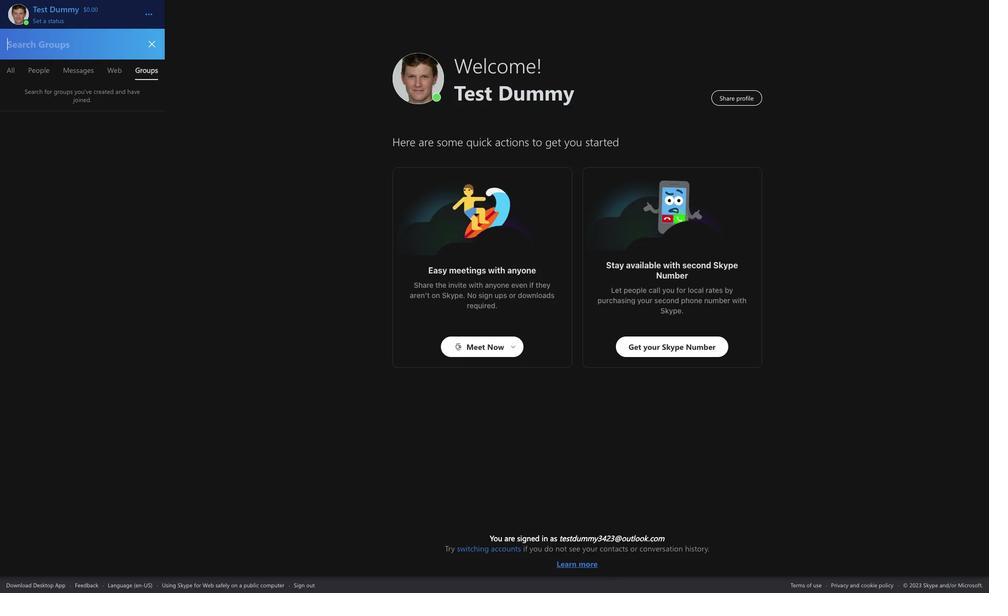 Task type: describe. For each thing, give the bounding box(es) containing it.
terms
[[791, 582, 805, 589]]

if inside try switching accounts if you do not see your contacts or conversation history. learn more
[[523, 544, 528, 554]]

your inside let people call you for local rates by purchasing your second phone number with skype.
[[638, 296, 653, 305]]

a inside button
[[43, 16, 46, 25]]

whosthis
[[642, 178, 673, 189]]

0 horizontal spatial on
[[231, 582, 238, 589]]

safely
[[216, 582, 230, 589]]

privacy
[[831, 582, 849, 589]]

1 vertical spatial for
[[194, 582, 201, 589]]

terms of use
[[791, 582, 822, 589]]

let people call you for local rates by purchasing your second phone number with skype.
[[598, 286, 749, 315]]

they
[[536, 281, 551, 290]]

with inside stay available with second skype number
[[663, 261, 681, 270]]

easy meetings with anyone
[[428, 266, 536, 275]]

of
[[807, 582, 812, 589]]

not
[[556, 544, 567, 554]]

conversation
[[640, 544, 683, 554]]

privacy and cookie policy
[[831, 582, 894, 589]]

you inside let people call you for local rates by purchasing your second phone number with skype.
[[663, 286, 675, 295]]

download desktop app
[[6, 582, 65, 589]]

in
[[542, 533, 548, 544]]

on inside the share the invite with anyone even if they aren't on skype. no sign ups or downloads required.
[[432, 291, 440, 300]]

stay
[[606, 261, 624, 270]]

you are signed in as
[[490, 533, 560, 544]]

for inside let people call you for local rates by purchasing your second phone number with skype.
[[677, 286, 686, 295]]

number
[[704, 296, 731, 305]]

computer
[[260, 582, 285, 589]]

sign out
[[294, 582, 315, 589]]

available
[[626, 261, 661, 270]]

call
[[649, 286, 661, 295]]

do
[[544, 544, 554, 554]]

feedback
[[75, 582, 98, 589]]

set
[[33, 16, 41, 25]]

sign
[[294, 582, 305, 589]]

feedback link
[[75, 582, 98, 589]]

you
[[490, 533, 503, 544]]

switching accounts link
[[457, 544, 521, 554]]

as
[[550, 533, 557, 544]]

meetings
[[449, 266, 486, 275]]

cookie
[[861, 582, 878, 589]]

with inside the share the invite with anyone even if they aren't on skype. no sign ups or downloads required.
[[469, 281, 483, 290]]

(en-
[[134, 582, 144, 589]]

ups
[[495, 291, 507, 300]]

see
[[569, 544, 581, 554]]

skype. inside let people call you for local rates by purchasing your second phone number with skype.
[[661, 307, 684, 315]]

required.
[[467, 301, 498, 310]]

with up the ups
[[488, 266, 506, 275]]

phone
[[681, 296, 703, 305]]

signed
[[517, 533, 540, 544]]

try switching accounts if you do not see your contacts or conversation history. learn more
[[445, 544, 710, 569]]

purchasing
[[598, 296, 636, 305]]

by
[[725, 286, 733, 295]]

desktop
[[33, 582, 54, 589]]

app
[[55, 582, 65, 589]]

switching
[[457, 544, 489, 554]]

contacts
[[600, 544, 628, 554]]

or inside the share the invite with anyone even if they aren't on skype. no sign ups or downloads required.
[[509, 291, 516, 300]]

your inside try switching accounts if you do not see your contacts or conversation history. learn more
[[583, 544, 598, 554]]



Task type: locate. For each thing, give the bounding box(es) containing it.
learn
[[557, 559, 577, 569]]

with up no
[[469, 281, 483, 290]]

on right safely
[[231, 582, 238, 589]]

1 vertical spatial skype.
[[661, 307, 684, 315]]

0 horizontal spatial skype.
[[442, 291, 465, 300]]

second down "call"
[[655, 296, 679, 305]]

0 vertical spatial skype.
[[442, 291, 465, 300]]

policy
[[879, 582, 894, 589]]

number
[[656, 271, 688, 280]]

0 horizontal spatial you
[[530, 544, 542, 554]]

second
[[683, 261, 712, 270], [655, 296, 679, 305]]

mansurfer
[[452, 183, 488, 194]]

0 vertical spatial skype
[[714, 261, 738, 270]]

sign
[[479, 291, 493, 300]]

with down by
[[732, 296, 747, 305]]

with up number
[[663, 261, 681, 270]]

1 horizontal spatial your
[[638, 296, 653, 305]]

0 horizontal spatial or
[[509, 291, 516, 300]]

easy
[[428, 266, 447, 275]]

using
[[162, 582, 176, 589]]

us)
[[144, 582, 153, 589]]

language (en-us) link
[[108, 582, 153, 589]]

set a status
[[33, 16, 64, 25]]

your down "call"
[[638, 296, 653, 305]]

0 horizontal spatial second
[[655, 296, 679, 305]]

terms of use link
[[791, 582, 822, 589]]

for left web
[[194, 582, 201, 589]]

public
[[244, 582, 259, 589]]

second inside stay available with second skype number
[[683, 261, 712, 270]]

downloads
[[518, 291, 555, 300]]

rates
[[706, 286, 723, 295]]

even
[[511, 281, 528, 290]]

your right see
[[583, 544, 598, 554]]

download desktop app link
[[6, 582, 65, 589]]

aren't
[[410, 291, 430, 300]]

1 vertical spatial a
[[239, 582, 242, 589]]

1 vertical spatial second
[[655, 296, 679, 305]]

you inside try switching accounts if you do not see your contacts or conversation history. learn more
[[530, 544, 542, 554]]

for left the local
[[677, 286, 686, 295]]

skype. inside the share the invite with anyone even if they aren't on skype. no sign ups or downloads required.
[[442, 291, 465, 300]]

download
[[6, 582, 32, 589]]

tab list
[[0, 60, 165, 80]]

status
[[48, 16, 64, 25]]

0 vertical spatial a
[[43, 16, 46, 25]]

1 vertical spatial you
[[530, 544, 542, 554]]

share
[[414, 281, 434, 290]]

history.
[[685, 544, 710, 554]]

0 horizontal spatial your
[[583, 544, 598, 554]]

0 vertical spatial for
[[677, 286, 686, 295]]

you right "call"
[[663, 286, 675, 295]]

let
[[611, 286, 622, 295]]

skype. down invite
[[442, 291, 465, 300]]

if inside the share the invite with anyone even if they aren't on skype. no sign ups or downloads required.
[[529, 281, 534, 290]]

and
[[850, 582, 860, 589]]

on
[[432, 291, 440, 300], [231, 582, 238, 589]]

your
[[638, 296, 653, 305], [583, 544, 598, 554]]

1 vertical spatial anyone
[[485, 281, 510, 290]]

0 horizontal spatial skype
[[178, 582, 193, 589]]

a
[[43, 16, 46, 25], [239, 582, 242, 589]]

or
[[509, 291, 516, 300], [631, 544, 638, 554]]

no
[[467, 291, 477, 300]]

anyone inside the share the invite with anyone even if they aren't on skype. no sign ups or downloads required.
[[485, 281, 510, 290]]

a right "set"
[[43, 16, 46, 25]]

0 horizontal spatial for
[[194, 582, 201, 589]]

skype right using
[[178, 582, 193, 589]]

skype up by
[[714, 261, 738, 270]]

set a status button
[[33, 14, 135, 25]]

invite
[[449, 281, 467, 290]]

anyone up even
[[507, 266, 536, 275]]

share the invite with anyone even if they aren't on skype. no sign ups or downloads required.
[[410, 281, 557, 310]]

stay available with second skype number
[[606, 261, 740, 280]]

0 vertical spatial second
[[683, 261, 712, 270]]

web
[[203, 582, 214, 589]]

0 horizontal spatial if
[[523, 544, 528, 554]]

more
[[579, 559, 598, 569]]

1 vertical spatial skype
[[178, 582, 193, 589]]

1 horizontal spatial skype.
[[661, 307, 684, 315]]

or inside try switching accounts if you do not see your contacts or conversation history. learn more
[[631, 544, 638, 554]]

0 vertical spatial or
[[509, 291, 516, 300]]

or right contacts
[[631, 544, 638, 554]]

using skype for web safely on a public computer link
[[162, 582, 285, 589]]

language (en-us)
[[108, 582, 153, 589]]

1 horizontal spatial you
[[663, 286, 675, 295]]

1 horizontal spatial if
[[529, 281, 534, 290]]

sign out link
[[294, 582, 315, 589]]

if right are
[[523, 544, 528, 554]]

out
[[306, 582, 315, 589]]

1 vertical spatial or
[[631, 544, 638, 554]]

or right the ups
[[509, 291, 516, 300]]

1 horizontal spatial on
[[432, 291, 440, 300]]

0 horizontal spatial a
[[43, 16, 46, 25]]

local
[[688, 286, 704, 295]]

second inside let people call you for local rates by purchasing your second phone number with skype.
[[655, 296, 679, 305]]

you left do
[[530, 544, 542, 554]]

learn more link
[[445, 554, 710, 569]]

if
[[529, 281, 534, 290], [523, 544, 528, 554]]

privacy and cookie policy link
[[831, 582, 894, 589]]

with inside let people call you for local rates by purchasing your second phone number with skype.
[[732, 296, 747, 305]]

0 vertical spatial if
[[529, 281, 534, 290]]

you
[[663, 286, 675, 295], [530, 544, 542, 554]]

for
[[677, 286, 686, 295], [194, 582, 201, 589]]

1 horizontal spatial for
[[677, 286, 686, 295]]

accounts
[[491, 544, 521, 554]]

try
[[445, 544, 455, 554]]

the
[[436, 281, 447, 290]]

Search Groups text field
[[6, 37, 138, 51]]

a left public at left
[[239, 582, 242, 589]]

use
[[813, 582, 822, 589]]

people
[[624, 286, 647, 295]]

skype. down phone
[[661, 307, 684, 315]]

skype
[[714, 261, 738, 270], [178, 582, 193, 589]]

1 horizontal spatial second
[[683, 261, 712, 270]]

0 vertical spatial on
[[432, 291, 440, 300]]

are
[[505, 533, 515, 544]]

second up the local
[[683, 261, 712, 270]]

1 horizontal spatial or
[[631, 544, 638, 554]]

0 vertical spatial anyone
[[507, 266, 536, 275]]

skype.
[[442, 291, 465, 300], [661, 307, 684, 315]]

1 vertical spatial your
[[583, 544, 598, 554]]

using skype for web safely on a public computer
[[162, 582, 285, 589]]

1 horizontal spatial a
[[239, 582, 242, 589]]

1 vertical spatial if
[[523, 544, 528, 554]]

anyone up the ups
[[485, 281, 510, 290]]

with
[[663, 261, 681, 270], [488, 266, 506, 275], [469, 281, 483, 290], [732, 296, 747, 305]]

language
[[108, 582, 132, 589]]

anyone
[[507, 266, 536, 275], [485, 281, 510, 290]]

skype inside stay available with second skype number
[[714, 261, 738, 270]]

if up downloads
[[529, 281, 534, 290]]

on down the
[[432, 291, 440, 300]]

1 horizontal spatial skype
[[714, 261, 738, 270]]

1 vertical spatial on
[[231, 582, 238, 589]]

0 vertical spatial your
[[638, 296, 653, 305]]

0 vertical spatial you
[[663, 286, 675, 295]]



Task type: vqa. For each thing, say whether or not it's contained in the screenshot.
Search Groups text field
yes



